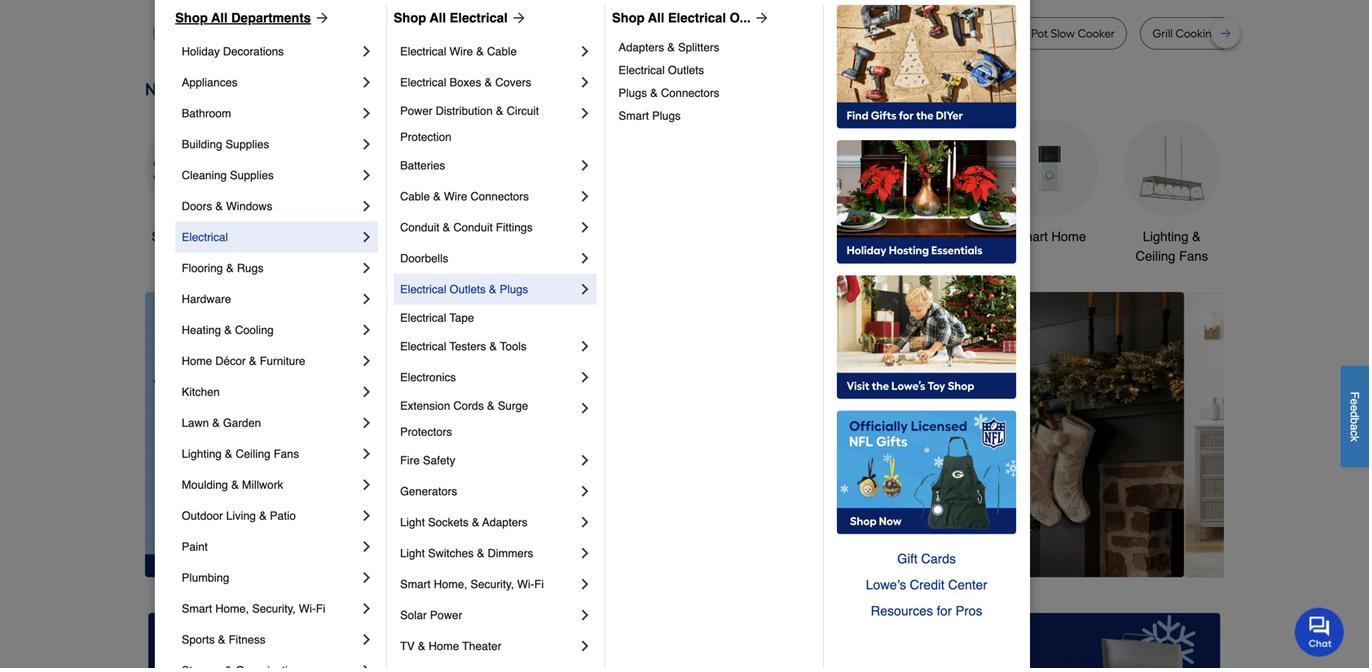 Task type: locate. For each thing, give the bounding box(es) containing it.
0 vertical spatial lighting & ceiling fans link
[[1123, 119, 1221, 266]]

chevron right image for batteries
[[577, 157, 593, 174]]

conduit up doorbells at the left top of page
[[400, 221, 440, 234]]

plugs down plugs & connectors
[[652, 109, 681, 122]]

pros
[[956, 604, 982, 619]]

supplies up windows
[[230, 169, 274, 182]]

0 vertical spatial lighting
[[1143, 229, 1189, 244]]

shop all electrical o... link
[[612, 8, 770, 28]]

smart for the right 'smart home, security, wi-fi' link
[[400, 578, 431, 591]]

chevron right image for light switches & dimmers
[[577, 545, 593, 562]]

electrical inside electrical outlets link
[[619, 64, 665, 77]]

holiday hosting essentials. image
[[837, 140, 1016, 264]]

1 horizontal spatial arrow right image
[[1194, 435, 1210, 451]]

electrical inside shop all electrical o... link
[[668, 10, 726, 25]]

1 horizontal spatial plugs
[[619, 86, 647, 99]]

1 horizontal spatial outdoor
[[759, 229, 806, 244]]

0 horizontal spatial arrow right image
[[311, 10, 331, 26]]

electrical left tape
[[400, 311, 446, 324]]

boxes
[[450, 76, 481, 89]]

switches
[[428, 547, 474, 560]]

cleaning supplies
[[182, 169, 274, 182]]

0 horizontal spatial wi-
[[299, 602, 316, 615]]

0 horizontal spatial outdoor
[[182, 509, 223, 522]]

electrical inside electrical link
[[182, 231, 228, 244]]

fittings
[[496, 221, 533, 234]]

fire
[[400, 454, 420, 467]]

chevron right image for heating & cooling
[[359, 322, 375, 338]]

connectors down electrical outlets link
[[661, 86, 719, 99]]

2 horizontal spatial home
[[1052, 229, 1086, 244]]

0 horizontal spatial home
[[182, 355, 212, 368]]

1 vertical spatial bathroom
[[899, 229, 956, 244]]

outdoor inside outdoor tools & equipment
[[759, 229, 806, 244]]

crock up electrical outlets link
[[752, 26, 783, 40]]

0 vertical spatial smart home, security, wi-fi
[[400, 578, 544, 591]]

power up protection
[[400, 104, 433, 117]]

1 vertical spatial home
[[182, 355, 212, 368]]

0 vertical spatial outlets
[[668, 64, 704, 77]]

1 horizontal spatial crock
[[998, 26, 1029, 40]]

decorations for christmas
[[526, 249, 596, 264]]

e up b
[[1348, 405, 1361, 411]]

electrical inside electrical wire & cable link
[[400, 45, 446, 58]]

doorbells
[[400, 252, 448, 265]]

bathroom
[[182, 107, 231, 120], [899, 229, 956, 244]]

power up tv & home theater
[[430, 609, 462, 622]]

electrical outlets link
[[619, 59, 812, 82]]

decorations down the christmas
[[526, 249, 596, 264]]

power inside power distribution & circuit protection
[[400, 104, 433, 117]]

adapters up dimmers
[[482, 516, 528, 529]]

adapters & splitters link
[[619, 36, 812, 59]]

0 vertical spatial bathroom
[[182, 107, 231, 120]]

1 horizontal spatial outlets
[[668, 64, 704, 77]]

0 horizontal spatial cooker
[[413, 26, 450, 40]]

chevron right image for home décor & furniture
[[359, 353, 375, 369]]

solar power
[[400, 609, 462, 622]]

arrow right image up crock pot cooking pot
[[751, 10, 770, 26]]

& inside 'link'
[[224, 324, 232, 337]]

0 horizontal spatial slow
[[386, 26, 410, 40]]

tv
[[400, 640, 415, 653]]

1 horizontal spatial decorations
[[526, 249, 596, 264]]

0 vertical spatial arrow right image
[[508, 10, 527, 26]]

moulding & millwork link
[[182, 469, 359, 500]]

shop up adapters & splitters
[[612, 10, 645, 25]]

all up adapters & splitters
[[648, 10, 664, 25]]

wi- down dimmers
[[517, 578, 534, 591]]

2 vertical spatial home
[[429, 640, 459, 653]]

adapters
[[619, 41, 664, 54], [482, 516, 528, 529]]

new deals every day during 25 days of deals image
[[145, 76, 1224, 103]]

crock for crock pot slow cooker
[[998, 26, 1029, 40]]

0 vertical spatial home,
[[434, 578, 467, 591]]

1 horizontal spatial tools
[[500, 340, 527, 353]]

0 vertical spatial home
[[1052, 229, 1086, 244]]

1 vertical spatial ceiling
[[236, 447, 271, 460]]

tools inside outdoor tools & equipment
[[809, 229, 840, 244]]

wi-
[[517, 578, 534, 591], [299, 602, 316, 615]]

outdoor
[[759, 229, 806, 244], [182, 509, 223, 522]]

chevron right image for doorbells
[[577, 250, 593, 267]]

chevron right image for appliances
[[359, 74, 375, 90]]

1 horizontal spatial arrow right image
[[751, 10, 770, 26]]

power distribution & circuit protection link
[[400, 98, 577, 150]]

light left switches
[[400, 547, 425, 560]]

center
[[948, 577, 987, 593]]

1 horizontal spatial home,
[[434, 578, 467, 591]]

smart
[[619, 109, 649, 122], [1013, 229, 1048, 244], [400, 578, 431, 591], [182, 602, 212, 615]]

0 vertical spatial power
[[400, 104, 433, 117]]

1 vertical spatial decorations
[[526, 249, 596, 264]]

electrical tape link
[[400, 305, 593, 331]]

lowe's
[[866, 577, 906, 593]]

0 horizontal spatial adapters
[[482, 516, 528, 529]]

shop
[[175, 10, 208, 25], [394, 10, 426, 25], [612, 10, 645, 25]]

1 cooking from the left
[[805, 26, 849, 40]]

gift
[[897, 551, 918, 566]]

supplies for building supplies
[[226, 138, 269, 151]]

electrical inside electrical tape link
[[400, 311, 446, 324]]

electrical left boxes
[[400, 76, 446, 89]]

all for shop all electrical o...
[[648, 10, 664, 25]]

plugs & connectors link
[[619, 82, 812, 104]]

security, down plumbing link
[[252, 602, 296, 615]]

0 horizontal spatial shop
[[175, 10, 208, 25]]

electrical down triple slow cooker
[[400, 45, 446, 58]]

chevron right image for conduit & conduit fittings
[[577, 219, 593, 236]]

0 horizontal spatial smart home, security, wi-fi
[[182, 602, 325, 615]]

outdoor down moulding
[[182, 509, 223, 522]]

security, up solar power link
[[471, 578, 514, 591]]

chevron right image for electrical boxes & covers
[[577, 74, 593, 90]]

electrical up electronics on the left bottom
[[400, 340, 446, 353]]

& inside outdoor tools & equipment
[[843, 229, 852, 244]]

circuit
[[507, 104, 539, 117]]

heating & cooling
[[182, 324, 274, 337]]

moulding
[[182, 478, 228, 491]]

1 horizontal spatial lighting & ceiling fans
[[1136, 229, 1208, 264]]

wire up conduit & conduit fittings
[[444, 190, 467, 203]]

smart home, security, wi-fi up fitness
[[182, 602, 325, 615]]

home
[[1052, 229, 1086, 244], [182, 355, 212, 368], [429, 640, 459, 653]]

connectors down batteries "link"
[[471, 190, 529, 203]]

electrical boxes & covers
[[400, 76, 531, 89]]

& inside power distribution & circuit protection
[[496, 104, 504, 117]]

tools up doorbells at the left top of page
[[423, 229, 454, 244]]

1 horizontal spatial fi
[[534, 578, 544, 591]]

1 vertical spatial light
[[400, 547, 425, 560]]

outlets down splitters in the top of the page
[[668, 64, 704, 77]]

rugs
[[237, 262, 264, 275]]

chevron right image for hardware
[[359, 291, 375, 307]]

decorations down shop all departments link
[[223, 45, 284, 58]]

2 arrow right image from the left
[[751, 10, 770, 26]]

cooling
[[235, 324, 274, 337]]

1 vertical spatial home,
[[215, 602, 249, 615]]

0 horizontal spatial crock
[[752, 26, 783, 40]]

building
[[182, 138, 222, 151]]

extension
[[400, 399, 450, 412]]

shop up triple slow cooker
[[394, 10, 426, 25]]

adapters inside "link"
[[482, 516, 528, 529]]

living
[[226, 509, 256, 522]]

generators
[[400, 485, 457, 498]]

plugs inside "link"
[[500, 283, 528, 296]]

0 vertical spatial decorations
[[223, 45, 284, 58]]

smart home
[[1013, 229, 1086, 244]]

1 horizontal spatial adapters
[[619, 41, 664, 54]]

75 percent off all artificial christmas trees, holiday lights and more. image
[[260, 292, 1050, 577]]

tools
[[423, 229, 454, 244], [809, 229, 840, 244], [500, 340, 527, 353]]

1 horizontal spatial cable
[[487, 45, 517, 58]]

sports & fitness link
[[182, 624, 359, 655]]

1 horizontal spatial ceiling
[[1136, 249, 1176, 264]]

cooker left grill on the top
[[1078, 26, 1115, 40]]

all up holiday decorations
[[211, 10, 228, 25]]

light down generators
[[400, 516, 425, 529]]

plugs up electrical tape link
[[500, 283, 528, 296]]

2 e from the top
[[1348, 405, 1361, 411]]

electrical down doorbells at the left top of page
[[400, 283, 446, 296]]

2 vertical spatial plugs
[[500, 283, 528, 296]]

2 cooking from the left
[[1176, 26, 1219, 40]]

conduit & conduit fittings link
[[400, 212, 577, 243]]

tools up the equipment
[[809, 229, 840, 244]]

1 horizontal spatial shop
[[394, 10, 426, 25]]

1 horizontal spatial fans
[[1179, 249, 1208, 264]]

departments
[[231, 10, 311, 25]]

shop all departments
[[175, 10, 311, 25]]

connectors
[[661, 86, 719, 99], [471, 190, 529, 203]]

1 e from the top
[[1348, 399, 1361, 405]]

electrical up electrical wire & cable link
[[450, 10, 508, 25]]

extension cords & surge protectors
[[400, 399, 531, 438]]

0 vertical spatial supplies
[[226, 138, 269, 151]]

crock right instant pot
[[998, 26, 1029, 40]]

chevron right image for doors & windows
[[359, 198, 375, 214]]

1 vertical spatial outlets
[[450, 283, 486, 296]]

resources
[[871, 604, 933, 619]]

safety
[[423, 454, 455, 467]]

arrow right image
[[508, 10, 527, 26], [1194, 435, 1210, 451]]

microwave countertop
[[487, 26, 606, 40]]

0 horizontal spatial fi
[[316, 602, 325, 615]]

electrical inside electrical testers & tools "link"
[[400, 340, 446, 353]]

adapters up electrical outlets
[[619, 41, 664, 54]]

electrical inside electrical outlets & plugs "link"
[[400, 283, 446, 296]]

outdoor tools & equipment link
[[756, 119, 854, 266]]

f e e d b a c k
[[1348, 392, 1361, 442]]

0 horizontal spatial cooking
[[805, 26, 849, 40]]

lighting & ceiling fans
[[1136, 229, 1208, 264], [182, 447, 299, 460]]

crock for crock pot cooking pot
[[752, 26, 783, 40]]

shop all deals
[[152, 229, 236, 244]]

1 vertical spatial supplies
[[230, 169, 274, 182]]

4 pot from the left
[[1031, 26, 1048, 40]]

wi- for leftmost 'smart home, security, wi-fi' link
[[299, 602, 316, 615]]

electrical tape
[[400, 311, 474, 324]]

arrow right image inside shop all electrical o... link
[[751, 10, 770, 26]]

1 horizontal spatial slow
[[1051, 26, 1075, 40]]

1 horizontal spatial conduit
[[453, 221, 493, 234]]

lawn & garden
[[182, 416, 261, 430]]

chevron right image
[[359, 74, 375, 90], [577, 74, 593, 90], [359, 105, 375, 121], [577, 105, 593, 121], [359, 136, 375, 152], [577, 188, 593, 205], [359, 198, 375, 214], [577, 219, 593, 236], [359, 229, 375, 245], [359, 260, 375, 276], [359, 291, 375, 307], [577, 338, 593, 355], [359, 353, 375, 369], [577, 369, 593, 386], [359, 415, 375, 431], [359, 446, 375, 462], [577, 452, 593, 469], [577, 483, 593, 500], [359, 508, 375, 524], [359, 570, 375, 586], [359, 601, 375, 617], [577, 607, 593, 623], [359, 632, 375, 648], [577, 638, 593, 654]]

shop up holiday
[[175, 10, 208, 25]]

1 pot from the left
[[785, 26, 802, 40]]

outlets for electrical outlets
[[668, 64, 704, 77]]

1 arrow right image from the left
[[311, 10, 331, 26]]

all for shop all electrical
[[430, 10, 446, 25]]

outlets for electrical outlets & plugs
[[450, 283, 486, 296]]

1 horizontal spatial wi-
[[517, 578, 534, 591]]

1 crock from the left
[[752, 26, 783, 40]]

3 pot from the left
[[944, 26, 961, 40]]

cooker down shop all electrical
[[413, 26, 450, 40]]

home, up the sports & fitness
[[215, 602, 249, 615]]

cable down microwave
[[487, 45, 517, 58]]

patio
[[270, 509, 296, 522]]

light
[[400, 516, 425, 529], [400, 547, 425, 560]]

conduit down cable & wire connectors
[[453, 221, 493, 234]]

all up triple slow cooker
[[430, 10, 446, 25]]

1 vertical spatial lighting & ceiling fans
[[182, 447, 299, 460]]

0 horizontal spatial arrow right image
[[508, 10, 527, 26]]

outdoor tools & equipment
[[759, 229, 852, 264]]

tape
[[450, 311, 474, 324]]

0 vertical spatial light
[[400, 516, 425, 529]]

arrow right image inside shop all departments link
[[311, 10, 331, 26]]

0 horizontal spatial outlets
[[450, 283, 486, 296]]

electrical up flooring
[[182, 231, 228, 244]]

outdoor up the equipment
[[759, 229, 806, 244]]

outdoor for outdoor tools & equipment
[[759, 229, 806, 244]]

1 vertical spatial lighting & ceiling fans link
[[182, 438, 359, 469]]

sockets
[[428, 516, 469, 529]]

2 horizontal spatial tools
[[809, 229, 840, 244]]

1 light from the top
[[400, 516, 425, 529]]

light sockets & adapters link
[[400, 507, 577, 538]]

cable down batteries
[[400, 190, 430, 203]]

b
[[1348, 418, 1361, 424]]

chevron right image for light sockets & adapters
[[577, 514, 593, 531]]

1 shop from the left
[[175, 10, 208, 25]]

electronics
[[400, 371, 456, 384]]

2 light from the top
[[400, 547, 425, 560]]

outlets
[[668, 64, 704, 77], [450, 283, 486, 296]]

wire up boxes
[[450, 45, 473, 58]]

2 crock from the left
[[998, 26, 1029, 40]]

1 horizontal spatial security,
[[471, 578, 514, 591]]

1 vertical spatial adapters
[[482, 516, 528, 529]]

chevron right image for tv & home theater
[[577, 638, 593, 654]]

electrical down recommended searches for you heading on the top of page
[[668, 10, 726, 25]]

1 horizontal spatial lighting
[[1143, 229, 1189, 244]]

2 shop from the left
[[394, 10, 426, 25]]

fire safety link
[[400, 445, 577, 476]]

1 vertical spatial connectors
[[471, 190, 529, 203]]

supplies for cleaning supplies
[[230, 169, 274, 182]]

light inside light switches & dimmers link
[[400, 547, 425, 560]]

chevron right image for smart home, security, wi-fi
[[359, 601, 375, 617]]

1 horizontal spatial cooking
[[1176, 26, 1219, 40]]

bathroom link
[[182, 98, 359, 129], [879, 119, 976, 247]]

e up d
[[1348, 399, 1361, 405]]

fi down plumbing link
[[316, 602, 325, 615]]

warming
[[1265, 26, 1314, 40]]

appliances
[[182, 76, 238, 89]]

0 vertical spatial security,
[[471, 578, 514, 591]]

electrical for electrical tape
[[400, 311, 446, 324]]

0 horizontal spatial plugs
[[500, 283, 528, 296]]

c
[[1348, 431, 1361, 436]]

electrical wire & cable link
[[400, 36, 577, 67]]

smart home, security, wi-fi link down light switches & dimmers
[[400, 569, 577, 600]]

0 horizontal spatial home,
[[215, 602, 249, 615]]

1 conduit from the left
[[400, 221, 440, 234]]

1 horizontal spatial cooker
[[1078, 26, 1115, 40]]

chevron right image for building supplies
[[359, 136, 375, 152]]

outlets up tape
[[450, 283, 486, 296]]

chevron right image for solar power
[[577, 607, 593, 623]]

shop for shop all departments
[[175, 10, 208, 25]]

décor
[[215, 355, 246, 368]]

chevron right image for smart home, security, wi-fi
[[577, 576, 593, 593]]

1 vertical spatial fans
[[274, 447, 299, 460]]

& inside extension cords & surge protectors
[[487, 399, 495, 412]]

chevron right image for electrical wire & cable
[[577, 43, 593, 59]]

tools down electrical tape link
[[500, 340, 527, 353]]

0 horizontal spatial conduit
[[400, 221, 440, 234]]

0 horizontal spatial security,
[[252, 602, 296, 615]]

fi down light switches & dimmers link
[[534, 578, 544, 591]]

0 horizontal spatial decorations
[[223, 45, 284, 58]]

electrical down adapters & splitters
[[619, 64, 665, 77]]

1 horizontal spatial lighting & ceiling fans link
[[1123, 119, 1221, 266]]

scroll to item #5 element
[[903, 546, 945, 556]]

chevron right image
[[359, 43, 375, 59], [577, 43, 593, 59], [577, 157, 593, 174], [359, 167, 375, 183], [577, 250, 593, 267], [577, 281, 593, 297], [359, 322, 375, 338], [359, 384, 375, 400], [577, 400, 593, 416], [359, 477, 375, 493], [577, 514, 593, 531], [359, 539, 375, 555], [577, 545, 593, 562], [577, 576, 593, 593], [359, 663, 375, 668]]

arrow right image
[[311, 10, 331, 26], [751, 10, 770, 26]]

security, for smart home, security, wi-fi's chevron right icon
[[252, 602, 296, 615]]

0 horizontal spatial cable
[[400, 190, 430, 203]]

0 vertical spatial outdoor
[[759, 229, 806, 244]]

3 shop from the left
[[612, 10, 645, 25]]

smart home, security, wi-fi link up fitness
[[182, 593, 359, 624]]

solar power link
[[400, 600, 577, 631]]

outlets inside "link"
[[450, 283, 486, 296]]

chevron right image for moulding & millwork
[[359, 477, 375, 493]]

e
[[1348, 399, 1361, 405], [1348, 405, 1361, 411]]

all right shop
[[185, 229, 199, 244]]

light inside light sockets & adapters "link"
[[400, 516, 425, 529]]

all for shop all departments
[[211, 10, 228, 25]]

1 horizontal spatial bathroom link
[[879, 119, 976, 247]]

visit the lowe's toy shop. image
[[837, 275, 1016, 399]]

flooring & rugs link
[[182, 253, 359, 284]]

arrow right image up holiday decorations link
[[311, 10, 331, 26]]

wi- up sports & fitness link
[[299, 602, 316, 615]]

millwork
[[242, 478, 283, 491]]

find gifts for the diyer. image
[[837, 5, 1016, 129]]

tv & home theater
[[400, 640, 501, 653]]

2 horizontal spatial shop
[[612, 10, 645, 25]]

all
[[211, 10, 228, 25], [430, 10, 446, 25], [648, 10, 664, 25], [185, 229, 199, 244]]

chevron right image for bathroom
[[359, 105, 375, 121]]

wi- for the right 'smart home, security, wi-fi' link
[[517, 578, 534, 591]]

slow
[[386, 26, 410, 40], [1051, 26, 1075, 40]]

chevron right image for kitchen
[[359, 384, 375, 400]]

supplies up cleaning supplies
[[226, 138, 269, 151]]

home, down switches
[[434, 578, 467, 591]]

plugs & connectors
[[619, 86, 719, 99]]

1 horizontal spatial connectors
[[661, 86, 719, 99]]

1 vertical spatial security,
[[252, 602, 296, 615]]

plugs up 'smart plugs'
[[619, 86, 647, 99]]

0 vertical spatial connectors
[[661, 86, 719, 99]]

pot for instant pot
[[944, 26, 961, 40]]

0 vertical spatial fans
[[1179, 249, 1208, 264]]

electrical for electrical testers & tools
[[400, 340, 446, 353]]

0 vertical spatial cable
[[487, 45, 517, 58]]

smart home, security, wi-fi down light switches & dimmers
[[400, 578, 544, 591]]

supplies
[[226, 138, 269, 151], [230, 169, 274, 182]]

smart for the smart plugs link
[[619, 109, 649, 122]]

electrical for electrical outlets
[[619, 64, 665, 77]]



Task type: vqa. For each thing, say whether or not it's contained in the screenshot.
chevron right image for Electrical Outlets & Plugs link
yes



Task type: describe. For each thing, give the bounding box(es) containing it.
crock pot slow cooker
[[998, 26, 1115, 40]]

lowe's credit center
[[866, 577, 987, 593]]

doorbells link
[[400, 243, 577, 274]]

lowe's credit center link
[[837, 572, 1016, 598]]

chat invite button image
[[1295, 607, 1345, 657]]

moulding & millwork
[[182, 478, 283, 491]]

chevron right image for electrical testers & tools
[[577, 338, 593, 355]]

chevron right image for cable & wire connectors
[[577, 188, 593, 205]]

k
[[1348, 436, 1361, 442]]

pot for crock pot cooking pot
[[785, 26, 802, 40]]

electrical testers & tools
[[400, 340, 527, 353]]

kitchen
[[182, 386, 220, 399]]

lawn
[[182, 416, 209, 430]]

1 horizontal spatial home
[[429, 640, 459, 653]]

2 conduit from the left
[[453, 221, 493, 234]]

outdoor living & patio
[[182, 509, 296, 522]]

garden
[[223, 416, 261, 430]]

smart home link
[[1001, 119, 1099, 247]]

chevron right image for lawn & garden
[[359, 415, 375, 431]]

up to 40 percent off select vanities. plus get free local delivery on select vanities. image
[[1050, 292, 1369, 578]]

home décor & furniture
[[182, 355, 305, 368]]

electrical outlets
[[619, 64, 704, 77]]

arrow right image for shop all departments
[[311, 10, 331, 26]]

pot for crock pot slow cooker
[[1031, 26, 1048, 40]]

chevron right image for electrical
[[359, 229, 375, 245]]

chevron right image for cleaning supplies
[[359, 167, 375, 183]]

grill
[[1153, 26, 1173, 40]]

shop all deals link
[[145, 119, 243, 247]]

0 horizontal spatial fans
[[274, 447, 299, 460]]

appliances link
[[182, 67, 359, 98]]

holiday decorations link
[[182, 36, 359, 67]]

rack
[[1316, 26, 1342, 40]]

chevron right image for extension cords & surge protectors
[[577, 400, 593, 416]]

recommended searches for you heading
[[145, 0, 1224, 4]]

0 horizontal spatial lighting & ceiling fans link
[[182, 438, 359, 469]]

conduit & conduit fittings
[[400, 221, 533, 234]]

shop for shop all electrical o...
[[612, 10, 645, 25]]

extension cords & surge protectors link
[[400, 393, 577, 445]]

kitchen link
[[182, 377, 359, 408]]

light switches & dimmers link
[[400, 538, 577, 569]]

chevron right image for lighting & ceiling fans
[[359, 446, 375, 462]]

power distribution & circuit protection
[[400, 104, 542, 143]]

cleaning
[[182, 169, 227, 182]]

lighting inside lighting & ceiling fans
[[1143, 229, 1189, 244]]

chevron right image for generators
[[577, 483, 593, 500]]

arrow left image
[[448, 435, 465, 451]]

paint link
[[182, 531, 359, 562]]

equipment
[[774, 249, 836, 264]]

1 horizontal spatial bathroom
[[899, 229, 956, 244]]

1 vertical spatial wire
[[444, 190, 467, 203]]

doors & windows
[[182, 200, 272, 213]]

light for light sockets & adapters
[[400, 516, 425, 529]]

instant pot
[[906, 26, 961, 40]]

cable & wire connectors
[[400, 190, 529, 203]]

electrical for electrical boxes & covers
[[400, 76, 446, 89]]

electrical testers & tools link
[[400, 331, 577, 362]]

shop all departments link
[[175, 8, 331, 28]]

plumbing link
[[182, 562, 359, 593]]

1 horizontal spatial smart home, security, wi-fi
[[400, 578, 544, 591]]

shop all electrical o...
[[612, 10, 751, 25]]

chevron right image for outdoor living & patio
[[359, 508, 375, 524]]

heating & cooling link
[[182, 315, 359, 346]]

1 vertical spatial lighting
[[182, 447, 222, 460]]

shop these last-minute gifts. $99 or less. quantities are limited and won't last. image
[[145, 292, 408, 577]]

crock pot cooking pot
[[752, 26, 868, 40]]

generators link
[[400, 476, 577, 507]]

shop all electrical
[[394, 10, 508, 25]]

0 horizontal spatial bathroom
[[182, 107, 231, 120]]

arrow right image for shop all electrical o...
[[751, 10, 770, 26]]

covers
[[495, 76, 531, 89]]

light switches & dimmers
[[400, 547, 533, 560]]

decorations for holiday
[[223, 45, 284, 58]]

chevron right image for fire safety
[[577, 452, 593, 469]]

furniture
[[260, 355, 305, 368]]

0 horizontal spatial lighting & ceiling fans
[[182, 447, 299, 460]]

up to 30 percent off select grills and accessories. image
[[881, 613, 1221, 668]]

plumbing
[[182, 571, 229, 584]]

smart plugs
[[619, 109, 681, 122]]

electrical for electrical outlets & plugs
[[400, 283, 446, 296]]

chevron right image for paint
[[359, 539, 375, 555]]

credit
[[910, 577, 945, 593]]

shop for shop all electrical
[[394, 10, 426, 25]]

building supplies
[[182, 138, 269, 151]]

chevron right image for electronics
[[577, 369, 593, 386]]

countertop
[[546, 26, 606, 40]]

all for shop all deals
[[185, 229, 199, 244]]

2 pot from the left
[[851, 26, 868, 40]]

electrical for electrical wire & cable
[[400, 45, 446, 58]]

cleaning supplies link
[[182, 160, 359, 191]]

scroll to item #2 image
[[785, 548, 824, 554]]

security, for chevron right image associated with smart home, security, wi-fi
[[471, 578, 514, 591]]

chevron right image for flooring & rugs
[[359, 260, 375, 276]]

hardware
[[182, 293, 231, 306]]

electrical boxes & covers link
[[400, 67, 577, 98]]

lawn & garden link
[[182, 408, 359, 438]]

home, for the right 'smart home, security, wi-fi' link
[[434, 578, 467, 591]]

distribution
[[436, 104, 493, 117]]

splitters
[[678, 41, 719, 54]]

triple
[[355, 26, 383, 40]]

flooring
[[182, 262, 223, 275]]

doors & windows link
[[182, 191, 359, 222]]

1 cooker from the left
[[413, 26, 450, 40]]

electronics link
[[400, 362, 577, 393]]

1 horizontal spatial smart home, security, wi-fi link
[[400, 569, 577, 600]]

protectors
[[400, 425, 452, 438]]

holiday
[[182, 45, 220, 58]]

electrical outlets & plugs
[[400, 283, 528, 296]]

outdoor for outdoor living & patio
[[182, 509, 223, 522]]

0 horizontal spatial tools
[[423, 229, 454, 244]]

cable & wire connectors link
[[400, 181, 577, 212]]

0 horizontal spatial smart home, security, wi-fi link
[[182, 593, 359, 624]]

smart plugs link
[[619, 104, 812, 127]]

1 vertical spatial power
[[430, 609, 462, 622]]

light for light switches & dimmers
[[400, 547, 425, 560]]

0 horizontal spatial bathroom link
[[182, 98, 359, 129]]

christmas decorations
[[526, 229, 596, 264]]

sports
[[182, 633, 215, 646]]

1 slow from the left
[[386, 26, 410, 40]]

cards
[[921, 551, 956, 566]]

tools inside "link"
[[500, 340, 527, 353]]

chevron right image for electrical outlets & plugs
[[577, 281, 593, 297]]

o...
[[730, 10, 751, 25]]

0 horizontal spatial connectors
[[471, 190, 529, 203]]

solar
[[400, 609, 427, 622]]

1 vertical spatial arrow right image
[[1194, 435, 1210, 451]]

microwave
[[487, 26, 544, 40]]

fans inside lighting & ceiling fans
[[1179, 249, 1208, 264]]

gift cards link
[[837, 546, 1016, 572]]

get up to 2 free select tools or batteries when you buy 1 with select purchases. image
[[148, 613, 488, 668]]

1 vertical spatial smart home, security, wi-fi
[[182, 602, 325, 615]]

2 cooker from the left
[[1078, 26, 1115, 40]]

fitness
[[229, 633, 265, 646]]

chevron right image for plumbing
[[359, 570, 375, 586]]

up to 35 percent off select small appliances. image
[[515, 613, 855, 668]]

2 slow from the left
[[1051, 26, 1075, 40]]

electrical inside shop all electrical link
[[450, 10, 508, 25]]

grill cooking grate & warming rack
[[1153, 26, 1342, 40]]

arrow right image inside shop all electrical link
[[508, 10, 527, 26]]

0 vertical spatial plugs
[[619, 86, 647, 99]]

instant
[[906, 26, 941, 40]]

0 horizontal spatial ceiling
[[236, 447, 271, 460]]

hardware link
[[182, 284, 359, 315]]

scroll to item #4 image
[[864, 548, 903, 554]]

triple slow cooker
[[355, 26, 450, 40]]

chevron right image for holiday decorations
[[359, 43, 375, 59]]

flooring & rugs
[[182, 262, 264, 275]]

officially licensed n f l gifts. shop now. image
[[837, 411, 1016, 535]]

0 vertical spatial ceiling
[[1136, 249, 1176, 264]]

home, for leftmost 'smart home, security, wi-fi' link
[[215, 602, 249, 615]]

heating
[[182, 324, 221, 337]]

1 vertical spatial cable
[[400, 190, 430, 203]]

0 vertical spatial fi
[[534, 578, 544, 591]]

0 vertical spatial wire
[[450, 45, 473, 58]]

chevron right image for sports & fitness
[[359, 632, 375, 648]]

chevron right image for power distribution & circuit protection
[[577, 105, 593, 121]]

0 vertical spatial lighting & ceiling fans
[[1136, 229, 1208, 264]]

1 vertical spatial fi
[[316, 602, 325, 615]]

dimmers
[[488, 547, 533, 560]]

1 vertical spatial plugs
[[652, 109, 681, 122]]

windows
[[226, 200, 272, 213]]

smart for leftmost 'smart home, security, wi-fi' link
[[182, 602, 212, 615]]



